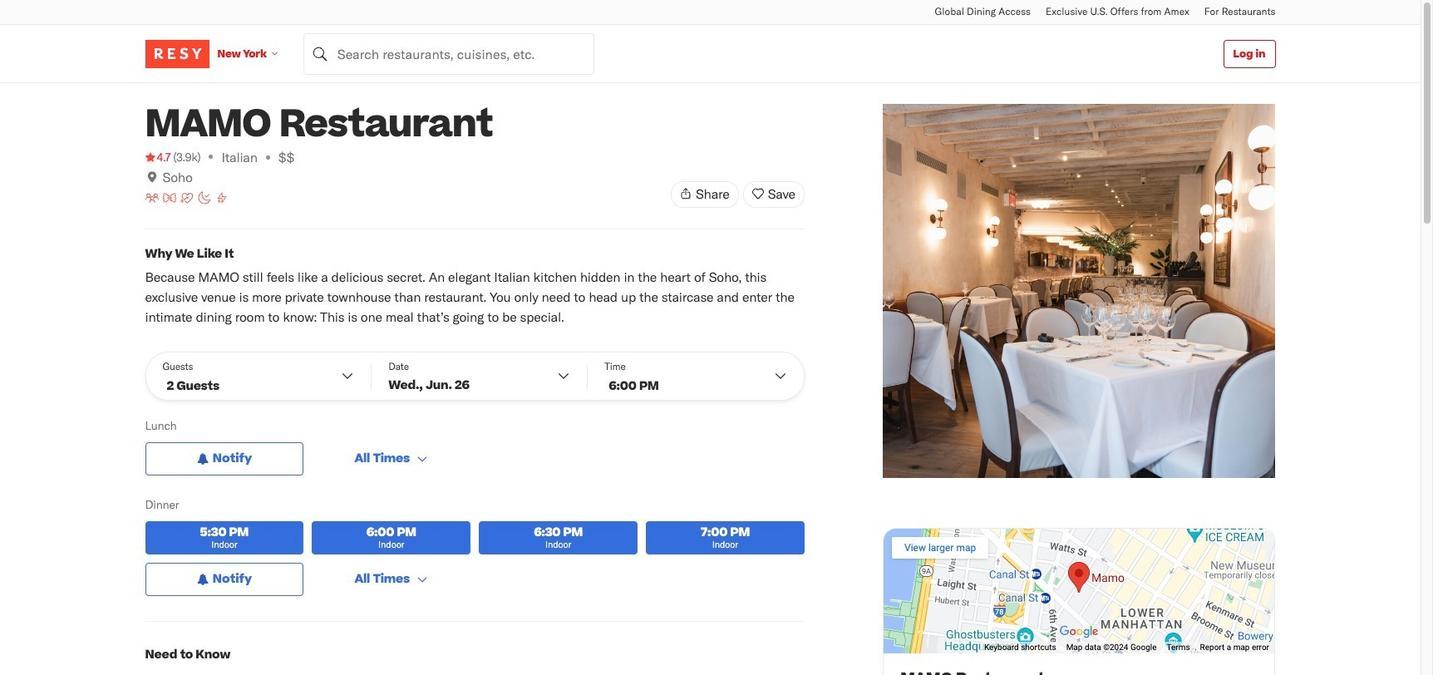 Task type: locate. For each thing, give the bounding box(es) containing it.
None field
[[303, 33, 594, 74]]



Task type: describe. For each thing, give the bounding box(es) containing it.
Search restaurants, cuisines, etc. text field
[[303, 33, 594, 74]]

4.7 out of 5 stars image
[[145, 149, 171, 165]]



